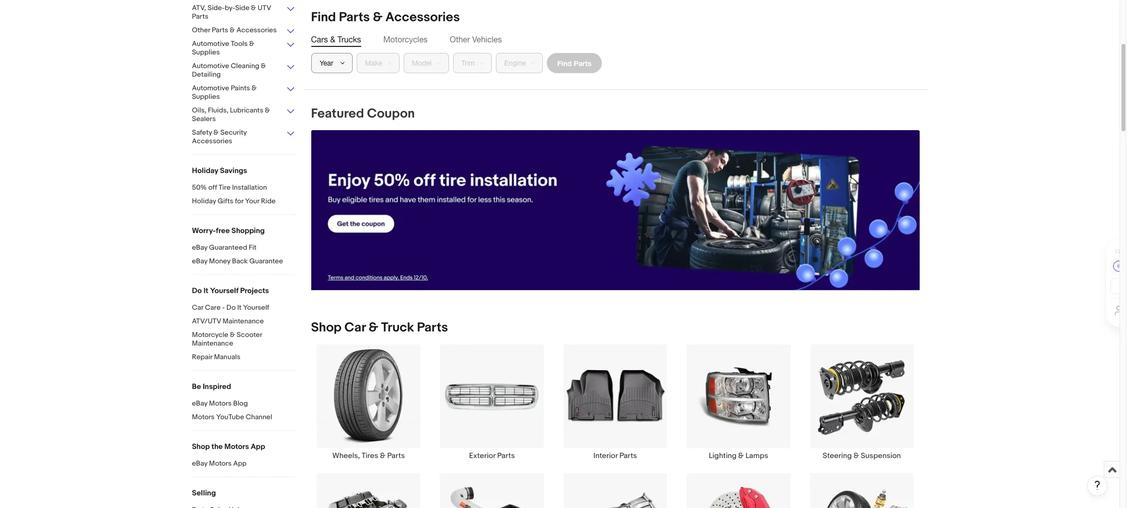 Task type: describe. For each thing, give the bounding box(es) containing it.
car care - do it yourself atv/utv maintenance motorcycle & scooter maintenance repair manuals
[[192, 303, 269, 361]]

installation
[[232, 183, 267, 192]]

wheels, tires & parts
[[332, 451, 405, 461]]

ride
[[261, 197, 276, 205]]

security
[[220, 128, 247, 137]]

0 vertical spatial app
[[251, 442, 265, 452]]

atv/utv
[[192, 317, 221, 325]]

0 horizontal spatial do
[[192, 286, 202, 296]]

fit
[[249, 243, 257, 252]]

coupon
[[367, 106, 415, 122]]

tools
[[231, 39, 248, 48]]

steering & suspension
[[823, 451, 901, 461]]

shopping
[[231, 226, 265, 236]]

enjoy 50% off tire installation image
[[311, 130, 919, 290]]

2 ebay from the top
[[192, 257, 207, 265]]

scooter
[[237, 330, 262, 339]]

wheels, tires & parts link
[[307, 344, 430, 461]]

back
[[232, 257, 248, 265]]

oils, fluids, lubricants & sealers button
[[192, 106, 295, 124]]

money
[[209, 257, 230, 265]]

shop car & truck parts
[[311, 320, 448, 336]]

manuals
[[214, 353, 240, 361]]

holiday inside 50% off tire installation holiday gifts for your ride
[[192, 197, 216, 205]]

cleaning
[[231, 62, 259, 70]]

lighting
[[709, 451, 737, 461]]

steering
[[823, 451, 852, 461]]

holiday savings
[[192, 166, 247, 176]]

truck
[[381, 320, 414, 336]]

atv,
[[192, 4, 206, 12]]

off
[[208, 183, 217, 192]]

other inside atv, side-by-side & utv parts other parts & accessories automotive tools & supplies automotive cleaning & detailing automotive paints & supplies oils, fluids, lubricants & sealers safety & security accessories
[[192, 26, 210, 34]]

worry-free shopping
[[192, 226, 265, 236]]

1 vertical spatial accessories
[[236, 26, 277, 34]]

lubricants
[[230, 106, 263, 115]]

find parts button
[[547, 53, 602, 73]]

vehicles
[[472, 35, 502, 44]]

1 holiday from the top
[[192, 166, 218, 176]]

shop the motors app
[[192, 442, 265, 452]]

suspension
[[861, 451, 901, 461]]

oils,
[[192, 106, 206, 115]]

the
[[211, 442, 223, 452]]

side
[[235, 4, 249, 12]]

50% off tire installation link
[[192, 183, 295, 193]]

1 automotive from the top
[[192, 39, 229, 48]]

other vehicles
[[450, 35, 502, 44]]

free
[[216, 226, 230, 236]]

atv, side-by-side & utv parts other parts & accessories automotive tools & supplies automotive cleaning & detailing automotive paints & supplies oils, fluids, lubricants & sealers safety & security accessories
[[192, 4, 277, 145]]

motors down "the"
[[209, 459, 232, 468]]

motors youtube channel link
[[192, 413, 295, 422]]

interior parts link
[[554, 344, 677, 461]]

motors up the ebay motors app link
[[224, 442, 249, 452]]

help, opens dialogs image
[[1092, 480, 1102, 490]]

2 automotive from the top
[[192, 62, 229, 70]]

be
[[192, 382, 201, 391]]

find for find parts
[[557, 59, 572, 67]]

gifts
[[218, 197, 233, 205]]

find parts & accessories
[[311, 10, 460, 25]]

ebay guaranteed fit link
[[192, 243, 295, 253]]

50% off tire installation holiday gifts for your ride
[[192, 183, 276, 205]]

lamps
[[745, 451, 768, 461]]

50%
[[192, 183, 207, 192]]

interior
[[593, 451, 618, 461]]

other parts & accessories button
[[192, 26, 295, 35]]

exterior parts
[[469, 451, 515, 461]]

ebay guaranteed fit ebay money back guarantee
[[192, 243, 283, 265]]

find parts
[[557, 59, 591, 67]]

for
[[235, 197, 243, 205]]

your
[[245, 197, 259, 205]]

0 horizontal spatial yourself
[[210, 286, 238, 296]]

parts inside button
[[574, 59, 591, 67]]

motorcycle & scooter maintenance link
[[192, 330, 295, 349]]

guarantee
[[249, 257, 283, 265]]

& inside "link"
[[854, 451, 859, 461]]

lighting & lamps
[[709, 451, 768, 461]]

detailing
[[192, 70, 221, 79]]

motorcycle
[[192, 330, 228, 339]]

yourself inside car care - do it yourself atv/utv maintenance motorcycle & scooter maintenance repair manuals
[[243, 303, 269, 312]]

shop for shop the motors app
[[192, 442, 210, 452]]

automotive tools & supplies button
[[192, 39, 295, 58]]

safety
[[192, 128, 212, 137]]



Task type: locate. For each thing, give the bounding box(es) containing it.
automotive
[[192, 39, 229, 48], [192, 62, 229, 70], [192, 84, 229, 92]]

find
[[311, 10, 336, 25], [557, 59, 572, 67]]

0 vertical spatial automotive
[[192, 39, 229, 48]]

0 horizontal spatial accessories
[[192, 137, 232, 145]]

tire
[[219, 183, 231, 192]]

youtube
[[216, 413, 244, 421]]

& inside tab list
[[330, 35, 335, 44]]

1 horizontal spatial find
[[557, 59, 572, 67]]

1 vertical spatial find
[[557, 59, 572, 67]]

accessories down atv, side-by-side & utv parts dropdown button
[[236, 26, 277, 34]]

1 horizontal spatial yourself
[[243, 303, 269, 312]]

inspired
[[203, 382, 231, 391]]

ebay for ebay guaranteed fit ebay money back guarantee
[[192, 243, 207, 252]]

do it yourself projects
[[192, 286, 269, 296]]

1 vertical spatial maintenance
[[192, 339, 233, 348]]

ebay down be
[[192, 399, 207, 408]]

supplies up oils,
[[192, 92, 220, 101]]

trucks
[[337, 35, 361, 44]]

ebay money back guarantee link
[[192, 257, 295, 266]]

safety & security accessories button
[[192, 128, 295, 146]]

0 vertical spatial yourself
[[210, 286, 238, 296]]

0 horizontal spatial shop
[[192, 442, 210, 452]]

automotive paints & supplies button
[[192, 84, 295, 102]]

car care - do it yourself link
[[192, 303, 295, 313]]

tab list containing cars & trucks
[[311, 34, 919, 45]]

1 vertical spatial other
[[450, 35, 470, 44]]

-
[[222, 303, 225, 312]]

selling
[[192, 488, 216, 498]]

shop for shop car & truck parts
[[311, 320, 342, 336]]

ebay motors blog link
[[192, 399, 295, 409]]

motors left the youtube
[[192, 413, 215, 421]]

1 vertical spatial holiday
[[192, 197, 216, 205]]

1 horizontal spatial shop
[[311, 320, 342, 336]]

atv, side-by-side & utv parts button
[[192, 4, 295, 22]]

1 horizontal spatial do
[[226, 303, 236, 312]]

accessories down sealers
[[192, 137, 232, 145]]

1 horizontal spatial it
[[237, 303, 241, 312]]

featured coupon
[[311, 106, 415, 122]]

utv
[[258, 4, 271, 12]]

0 vertical spatial supplies
[[192, 48, 220, 57]]

1 horizontal spatial other
[[450, 35, 470, 44]]

maintenance
[[223, 317, 264, 325], [192, 339, 233, 348]]

exterior parts link
[[430, 344, 554, 461]]

maintenance down car care - do it yourself link
[[223, 317, 264, 325]]

be inspired
[[192, 382, 231, 391]]

do up atv/utv
[[192, 286, 202, 296]]

1 ebay from the top
[[192, 243, 207, 252]]

4 ebay from the top
[[192, 459, 207, 468]]

0 horizontal spatial app
[[233, 459, 247, 468]]

0 vertical spatial holiday
[[192, 166, 218, 176]]

2 horizontal spatial accessories
[[385, 10, 460, 25]]

ebay left money
[[192, 257, 207, 265]]

maintenance up repair on the bottom left of the page
[[192, 339, 233, 348]]

wheels,
[[332, 451, 360, 461]]

0 horizontal spatial car
[[192, 303, 203, 312]]

3 automotive from the top
[[192, 84, 229, 92]]

0 vertical spatial other
[[192, 26, 210, 34]]

tab list
[[311, 34, 919, 45]]

side-
[[208, 4, 225, 12]]

0 vertical spatial maintenance
[[223, 317, 264, 325]]

other left vehicles
[[450, 35, 470, 44]]

motors
[[209, 399, 232, 408], [192, 413, 215, 421], [224, 442, 249, 452], [209, 459, 232, 468]]

by-
[[225, 4, 235, 12]]

1 vertical spatial automotive
[[192, 62, 229, 70]]

1 horizontal spatial car
[[344, 320, 366, 336]]

ebay inside ebay motors blog motors youtube channel
[[192, 399, 207, 408]]

1 vertical spatial shop
[[192, 442, 210, 452]]

accessories up motorcycles
[[385, 10, 460, 25]]

& inside car care - do it yourself atv/utv maintenance motorcycle & scooter maintenance repair manuals
[[230, 330, 235, 339]]

supplies up detailing
[[192, 48, 220, 57]]

blog
[[233, 399, 248, 408]]

2 supplies from the top
[[192, 92, 220, 101]]

yourself down the projects
[[243, 303, 269, 312]]

automotive left the tools
[[192, 39, 229, 48]]

it inside car care - do it yourself atv/utv maintenance motorcycle & scooter maintenance repair manuals
[[237, 303, 241, 312]]

repair
[[192, 353, 212, 361]]

holiday gifts for your ride link
[[192, 197, 295, 206]]

ebay motors app
[[192, 459, 247, 468]]

repair manuals link
[[192, 353, 295, 362]]

0 vertical spatial do
[[192, 286, 202, 296]]

app up the ebay motors app link
[[251, 442, 265, 452]]

1 vertical spatial do
[[226, 303, 236, 312]]

cars & trucks
[[311, 35, 361, 44]]

1 vertical spatial car
[[344, 320, 366, 336]]

holiday up 50% in the top of the page
[[192, 166, 218, 176]]

0 vertical spatial it
[[204, 286, 208, 296]]

&
[[251, 4, 256, 12], [373, 10, 383, 25], [230, 26, 235, 34], [330, 35, 335, 44], [249, 39, 254, 48], [261, 62, 266, 70], [252, 84, 257, 92], [265, 106, 270, 115], [214, 128, 219, 137], [369, 320, 378, 336], [230, 330, 235, 339], [380, 451, 386, 461], [738, 451, 744, 461], [854, 451, 859, 461]]

do
[[192, 286, 202, 296], [226, 303, 236, 312]]

2 vertical spatial accessories
[[192, 137, 232, 145]]

ebay for ebay motors blog motors youtube channel
[[192, 399, 207, 408]]

holiday down 50% in the top of the page
[[192, 197, 216, 205]]

1 vertical spatial yourself
[[243, 303, 269, 312]]

None text field
[[311, 130, 919, 291]]

1 vertical spatial it
[[237, 303, 241, 312]]

0 horizontal spatial other
[[192, 26, 210, 34]]

0 vertical spatial find
[[311, 10, 336, 25]]

ebay up selling
[[192, 459, 207, 468]]

fluids,
[[208, 106, 228, 115]]

0 horizontal spatial find
[[311, 10, 336, 25]]

paints
[[231, 84, 250, 92]]

do inside car care - do it yourself atv/utv maintenance motorcycle & scooter maintenance repair manuals
[[226, 303, 236, 312]]

care
[[205, 303, 221, 312]]

ebay for ebay motors app
[[192, 459, 207, 468]]

do right -
[[226, 303, 236, 312]]

0 vertical spatial accessories
[[385, 10, 460, 25]]

other down atv,
[[192, 26, 210, 34]]

1 horizontal spatial app
[[251, 442, 265, 452]]

featured
[[311, 106, 364, 122]]

0 vertical spatial car
[[192, 303, 203, 312]]

1 supplies from the top
[[192, 48, 220, 57]]

cars
[[311, 35, 328, 44]]

3 ebay from the top
[[192, 399, 207, 408]]

ebay down worry-
[[192, 243, 207, 252]]

car inside car care - do it yourself atv/utv maintenance motorcycle & scooter maintenance repair manuals
[[192, 303, 203, 312]]

exterior
[[469, 451, 495, 461]]

1 vertical spatial supplies
[[192, 92, 220, 101]]

yourself
[[210, 286, 238, 296], [243, 303, 269, 312]]

app down shop the motors app
[[233, 459, 247, 468]]

steering & suspension link
[[800, 344, 923, 461]]

2 vertical spatial automotive
[[192, 84, 229, 92]]

accessories
[[385, 10, 460, 25], [236, 26, 277, 34], [192, 137, 232, 145]]

automotive left cleaning
[[192, 62, 229, 70]]

find for find parts & accessories
[[311, 10, 336, 25]]

yourself up -
[[210, 286, 238, 296]]

it
[[204, 286, 208, 296], [237, 303, 241, 312]]

ebay motors blog motors youtube channel
[[192, 399, 272, 421]]

ebay
[[192, 243, 207, 252], [192, 257, 207, 265], [192, 399, 207, 408], [192, 459, 207, 468]]

2 holiday from the top
[[192, 197, 216, 205]]

motorcycles
[[383, 35, 428, 44]]

sealers
[[192, 115, 216, 123]]

guaranteed
[[209, 243, 247, 252]]

atv/utv maintenance link
[[192, 317, 295, 326]]

shop
[[311, 320, 342, 336], [192, 442, 210, 452]]

car left the truck
[[344, 320, 366, 336]]

other
[[192, 26, 210, 34], [450, 35, 470, 44]]

automotive cleaning & detailing button
[[192, 62, 295, 80]]

channel
[[246, 413, 272, 421]]

worry-
[[192, 226, 216, 236]]

automotive down detailing
[[192, 84, 229, 92]]

lighting & lamps link
[[677, 344, 800, 461]]

0 horizontal spatial it
[[204, 286, 208, 296]]

it up atv/utv maintenance link
[[237, 303, 241, 312]]

find inside button
[[557, 59, 572, 67]]

1 vertical spatial app
[[233, 459, 247, 468]]

savings
[[220, 166, 247, 176]]

other inside tab list
[[450, 35, 470, 44]]

holiday
[[192, 166, 218, 176], [192, 197, 216, 205]]

projects
[[240, 286, 269, 296]]

motors up the youtube
[[209, 399, 232, 408]]

tires
[[362, 451, 378, 461]]

0 vertical spatial shop
[[311, 320, 342, 336]]

car left care
[[192, 303, 203, 312]]

app
[[251, 442, 265, 452], [233, 459, 247, 468]]

it up care
[[204, 286, 208, 296]]

1 horizontal spatial accessories
[[236, 26, 277, 34]]



Task type: vqa. For each thing, say whether or not it's contained in the screenshot.
Car inside Car Care - Do It Yourself ATV/UTV Maintenance Motorcycle & Scooter Maintenance Repair Manuals
yes



